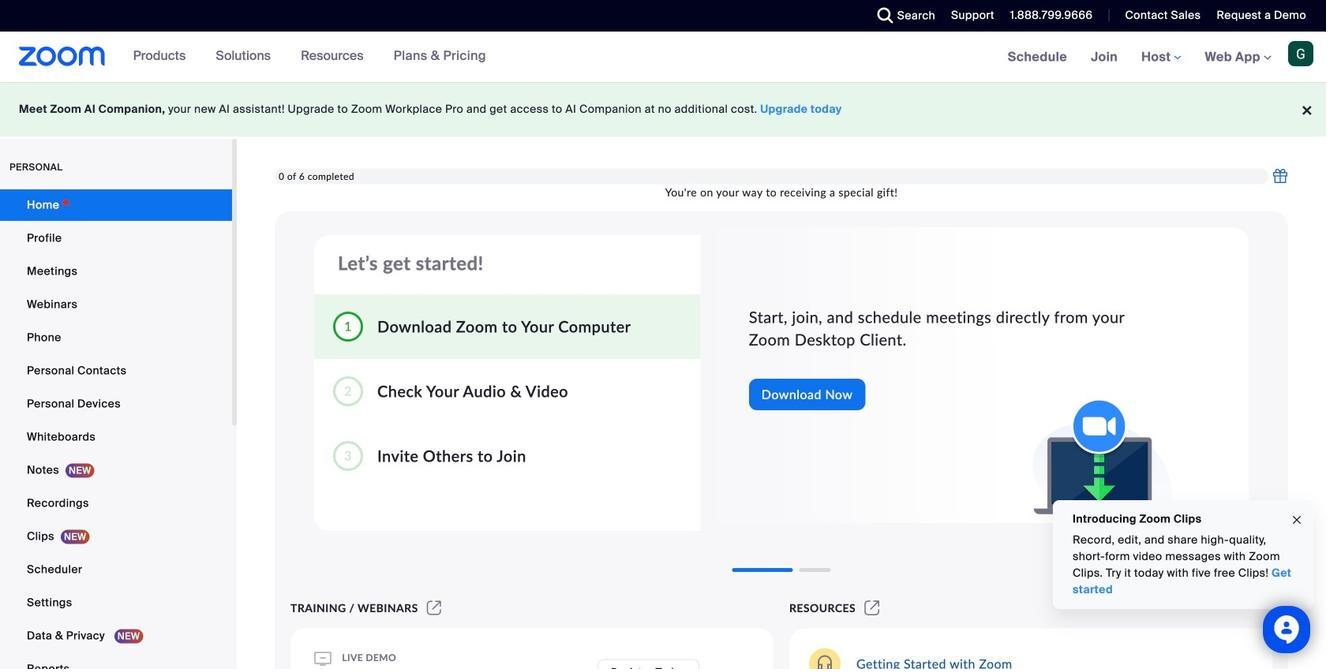 Task type: vqa. For each thing, say whether or not it's contained in the screenshot.
right icon
no



Task type: locate. For each thing, give the bounding box(es) containing it.
footer
[[0, 82, 1327, 137]]

meetings navigation
[[996, 32, 1327, 83]]

personal menu menu
[[0, 190, 232, 670]]

banner
[[0, 32, 1327, 83]]

zoom logo image
[[19, 47, 106, 66]]



Task type: describe. For each thing, give the bounding box(es) containing it.
profile picture image
[[1289, 41, 1314, 66]]

product information navigation
[[121, 32, 498, 82]]

window new image
[[425, 602, 444, 615]]

window new image
[[862, 602, 883, 615]]

close image
[[1291, 512, 1304, 530]]



